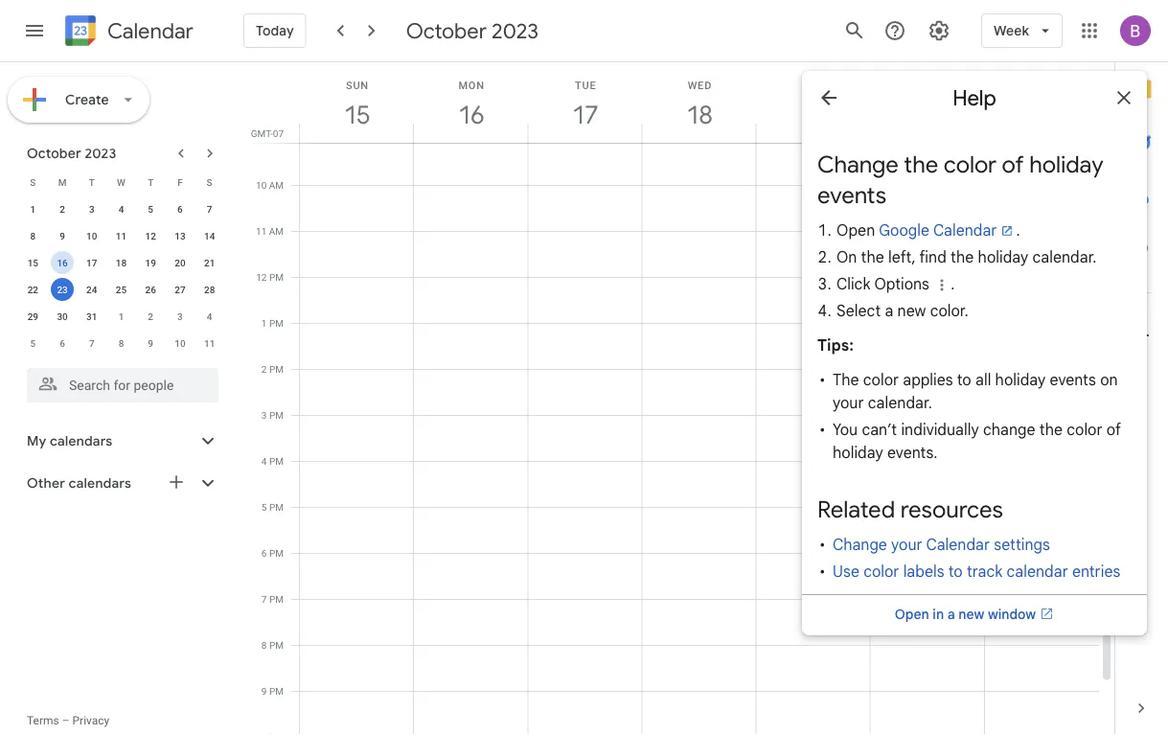 Task type: describe. For each thing, give the bounding box(es) containing it.
23, today element
[[51, 278, 74, 301]]

16 inside mon 16
[[458, 99, 483, 130]]

28
[[204, 284, 215, 295]]

25 element
[[110, 278, 133, 301]]

10 am
[[256, 179, 284, 191]]

november 5 element
[[21, 332, 44, 355]]

19 link
[[792, 93, 836, 137]]

4 pm
[[262, 455, 284, 467]]

8 for november 8 element
[[119, 338, 124, 349]]

terms – privacy
[[27, 714, 110, 728]]

pm for 1 pm
[[269, 317, 284, 329]]

privacy link
[[72, 714, 110, 728]]

16 link
[[449, 93, 494, 137]]

1 column header from the left
[[870, 62, 986, 143]]

23 cell
[[48, 276, 77, 303]]

9 for 9 pm
[[262, 686, 267, 697]]

4 for 4 pm
[[262, 455, 267, 467]]

16 cell
[[48, 249, 77, 276]]

4 for november 4 element
[[207, 311, 212, 322]]

november 9 element
[[139, 332, 162, 355]]

21 element
[[198, 251, 221, 274]]

9 pm
[[262, 686, 284, 697]]

9 am
[[261, 133, 284, 145]]

25
[[116, 284, 127, 295]]

pm for 8 pm
[[269, 640, 284, 651]]

24 element
[[80, 278, 103, 301]]

0 vertical spatial 6
[[177, 203, 183, 215]]

create button
[[8, 77, 149, 123]]

17 element
[[80, 251, 103, 274]]

2 for 2 pm
[[262, 363, 267, 375]]

15 link
[[335, 93, 379, 137]]

november 8 element
[[110, 332, 133, 355]]

my calendars button
[[4, 426, 238, 456]]

w
[[117, 176, 125, 188]]

calendar heading
[[104, 18, 194, 45]]

16 column header
[[413, 62, 529, 143]]

15 inside row
[[27, 257, 38, 268]]

november 2 element
[[139, 305, 162, 328]]

november 4 element
[[198, 305, 221, 328]]

other
[[27, 475, 65, 492]]

11 am
[[256, 225, 284, 237]]

3 for 3 pm
[[262, 409, 267, 421]]

main drawer image
[[23, 19, 46, 42]]

14 element
[[198, 224, 221, 247]]

row containing 5
[[18, 330, 224, 357]]

11 for november 11 element
[[204, 338, 215, 349]]

pm for 6 pm
[[269, 547, 284, 559]]

17 inside column header
[[572, 99, 597, 130]]

7 for november 7 element
[[89, 338, 95, 349]]

28 element
[[198, 278, 221, 301]]

november 6 element
[[51, 332, 74, 355]]

30
[[57, 311, 68, 322]]

11 for 11 element
[[116, 230, 127, 242]]

12 for 12
[[145, 230, 156, 242]]

7 for 7 pm
[[262, 594, 267, 605]]

terms
[[27, 714, 59, 728]]

1 s from the left
[[30, 176, 36, 188]]

calendars for other calendars
[[69, 475, 131, 492]]

gmt-
[[251, 128, 273, 139]]

calendar
[[107, 18, 194, 45]]

19 column header
[[756, 62, 871, 143]]

6 for 6 pm
[[262, 547, 267, 559]]

1 vertical spatial october 2023
[[27, 145, 116, 162]]

17 link
[[564, 93, 608, 137]]

9 for november 9 element
[[148, 338, 153, 349]]

tue 17
[[572, 79, 597, 130]]

am for 10 am
[[269, 179, 284, 191]]

1 for 1 pm
[[262, 317, 267, 329]]

17 column header
[[528, 62, 643, 143]]

october 2023 grid
[[18, 169, 224, 357]]

15 inside sun 15
[[344, 99, 368, 130]]

21
[[204, 257, 215, 268]]

week button
[[982, 8, 1063, 54]]

29
[[27, 311, 38, 322]]

16 element
[[51, 251, 74, 274]]

30 element
[[51, 305, 74, 328]]

1 horizontal spatial 7
[[207, 203, 212, 215]]

8 for 8 pm
[[262, 640, 267, 651]]

5 for 5 pm
[[262, 501, 267, 513]]

gmt-07
[[251, 128, 284, 139]]

20 element
[[169, 251, 192, 274]]

terms link
[[27, 714, 59, 728]]

3 for november 3 element
[[177, 311, 183, 322]]

07
[[273, 128, 284, 139]]

november 10 element
[[169, 332, 192, 355]]

1 horizontal spatial october 2023
[[406, 17, 539, 44]]

my calendars
[[27, 433, 113, 449]]

0 vertical spatial 8
[[30, 230, 36, 242]]

0 horizontal spatial 4
[[119, 203, 124, 215]]

11 for 11 am
[[256, 225, 267, 237]]

22
[[27, 284, 38, 295]]

privacy
[[72, 714, 110, 728]]

1 horizontal spatial october
[[406, 17, 487, 44]]

pm for 2 pm
[[269, 363, 284, 375]]

add other calendars image
[[167, 473, 186, 492]]

2 pm
[[262, 363, 284, 375]]

row containing 1
[[18, 196, 224, 222]]

2 s from the left
[[207, 176, 213, 188]]

2 t from the left
[[148, 176, 154, 188]]

pm for 5 pm
[[269, 501, 284, 513]]

0 vertical spatial 2
[[60, 203, 65, 215]]

5 for november 5 element
[[30, 338, 36, 349]]

calendars for my calendars
[[50, 433, 113, 449]]

11 element
[[110, 224, 133, 247]]

19 inside row
[[145, 257, 156, 268]]

12 element
[[139, 224, 162, 247]]

20
[[175, 257, 186, 268]]

8 pm
[[262, 640, 284, 651]]

13 element
[[169, 224, 192, 247]]

10 for 10 element
[[86, 230, 97, 242]]



Task type: vqa. For each thing, say whether or not it's contained in the screenshot.


Task type: locate. For each thing, give the bounding box(es) containing it.
0 vertical spatial 18
[[686, 99, 711, 130]]

thu
[[803, 79, 826, 91]]

s left m in the left of the page
[[30, 176, 36, 188]]

pm for 4 pm
[[269, 455, 284, 467]]

calendars up other calendars
[[50, 433, 113, 449]]

1 vertical spatial 18
[[116, 257, 127, 268]]

3 pm
[[262, 409, 284, 421]]

am
[[269, 133, 284, 145], [269, 179, 284, 191], [269, 225, 284, 237]]

17 down "tue"
[[572, 99, 597, 130]]

0 vertical spatial 5
[[148, 203, 153, 215]]

0 vertical spatial october 2023
[[406, 17, 539, 44]]

3 inside "grid"
[[262, 409, 267, 421]]

3
[[89, 203, 95, 215], [177, 311, 183, 322], [262, 409, 267, 421]]

2 horizontal spatial 11
[[256, 225, 267, 237]]

2023 up 16 column header
[[492, 17, 539, 44]]

1 up 15 element
[[30, 203, 36, 215]]

6 pm from the top
[[269, 501, 284, 513]]

today
[[256, 22, 294, 39]]

calendars down my calendars dropdown button
[[69, 475, 131, 492]]

row up 11 element
[[18, 169, 224, 196]]

2 for november 2 element at the left top of the page
[[148, 311, 153, 322]]

am for 11 am
[[269, 225, 284, 237]]

row down w
[[18, 196, 224, 222]]

2 vertical spatial 2
[[262, 363, 267, 375]]

2 horizontal spatial 6
[[262, 547, 267, 559]]

6 for november 6 element
[[60, 338, 65, 349]]

0 horizontal spatial october
[[27, 145, 81, 162]]

10 up 11 am
[[256, 179, 267, 191]]

0 horizontal spatial 8
[[30, 230, 36, 242]]

october 2023 up m in the left of the page
[[27, 145, 116, 162]]

6 down f
[[177, 203, 183, 215]]

sun 15
[[344, 79, 369, 130]]

november 1 element
[[110, 305, 133, 328]]

1 vertical spatial 8
[[119, 338, 124, 349]]

15 down sun
[[344, 99, 368, 130]]

12 up 19 element
[[145, 230, 156, 242]]

pm for 7 pm
[[269, 594, 284, 605]]

6
[[177, 203, 183, 215], [60, 338, 65, 349], [262, 547, 267, 559]]

0 horizontal spatial 2
[[60, 203, 65, 215]]

tue
[[575, 79, 597, 91]]

23
[[57, 284, 68, 295]]

10 pm from the top
[[269, 686, 284, 697]]

other calendars button
[[4, 468, 238, 499]]

0 horizontal spatial 2023
[[85, 145, 116, 162]]

2 pm from the top
[[269, 317, 284, 329]]

am up 12 pm
[[269, 225, 284, 237]]

1 horizontal spatial 3
[[177, 311, 183, 322]]

3 am from the top
[[269, 225, 284, 237]]

1 vertical spatial october
[[27, 145, 81, 162]]

19
[[800, 99, 825, 130], [145, 257, 156, 268]]

0 horizontal spatial t
[[89, 176, 95, 188]]

1 vertical spatial 12
[[256, 271, 267, 283]]

week
[[994, 22, 1030, 39]]

15 column header
[[299, 62, 414, 143]]

9 left 07 at the top left of the page
[[261, 133, 267, 145]]

6 pm
[[262, 547, 284, 559]]

1 horizontal spatial 11
[[204, 338, 215, 349]]

12 inside row
[[145, 230, 156, 242]]

0 horizontal spatial 6
[[60, 338, 65, 349]]

1 vertical spatial 6
[[60, 338, 65, 349]]

pm down 2 pm
[[269, 409, 284, 421]]

2 vertical spatial 4
[[262, 455, 267, 467]]

1 row from the top
[[18, 169, 224, 196]]

11 down 10 am
[[256, 225, 267, 237]]

27
[[175, 284, 186, 295]]

0 vertical spatial 10
[[256, 179, 267, 191]]

8
[[30, 230, 36, 242], [119, 338, 124, 349], [262, 640, 267, 651]]

9 pm from the top
[[269, 640, 284, 651]]

row containing 22
[[18, 276, 224, 303]]

16
[[458, 99, 483, 130], [57, 257, 68, 268]]

1 horizontal spatial 4
[[207, 311, 212, 322]]

1 horizontal spatial 2
[[148, 311, 153, 322]]

0 horizontal spatial 11
[[116, 230, 127, 242]]

row containing s
[[18, 169, 224, 196]]

create
[[65, 91, 109, 108]]

row up the "18" element
[[18, 222, 224, 249]]

wed
[[688, 79, 713, 91]]

1 vertical spatial 16
[[57, 257, 68, 268]]

1 vertical spatial 19
[[145, 257, 156, 268]]

calendars
[[50, 433, 113, 449], [69, 475, 131, 492]]

4
[[119, 203, 124, 215], [207, 311, 212, 322], [262, 455, 267, 467]]

column header
[[870, 62, 986, 143], [985, 62, 1100, 143]]

9
[[261, 133, 267, 145], [60, 230, 65, 242], [148, 338, 153, 349], [262, 686, 267, 697]]

0 horizontal spatial 3
[[89, 203, 95, 215]]

2 up 3 pm
[[262, 363, 267, 375]]

row down "november 1" element
[[18, 330, 224, 357]]

17 inside row
[[86, 257, 97, 268]]

1 vertical spatial 2023
[[85, 145, 116, 162]]

t left f
[[148, 176, 154, 188]]

2 horizontal spatial 7
[[262, 594, 267, 605]]

2 horizontal spatial 2
[[262, 363, 267, 375]]

pm up 7 pm
[[269, 547, 284, 559]]

2 horizontal spatial 8
[[262, 640, 267, 651]]

1 vertical spatial 15
[[27, 257, 38, 268]]

5 up 12 element
[[148, 203, 153, 215]]

6 down 30 element
[[60, 338, 65, 349]]

Search for people text field
[[38, 368, 207, 403]]

3 pm from the top
[[269, 363, 284, 375]]

0 vertical spatial 7
[[207, 203, 212, 215]]

t right m in the left of the page
[[89, 176, 95, 188]]

19 inside thu 19
[[800, 99, 825, 130]]

17 up 24
[[86, 257, 97, 268]]

7 up 14 element
[[207, 203, 212, 215]]

today button
[[244, 8, 307, 54]]

9 for 9 am
[[261, 133, 267, 145]]

october 2023 up mon
[[406, 17, 539, 44]]

9 down november 2 element at the left top of the page
[[148, 338, 153, 349]]

1
[[30, 203, 36, 215], [119, 311, 124, 322], [262, 317, 267, 329]]

2 vertical spatial 3
[[262, 409, 267, 421]]

am for 9 am
[[269, 133, 284, 145]]

1 horizontal spatial 17
[[572, 99, 597, 130]]

row containing 15
[[18, 249, 224, 276]]

0 horizontal spatial october 2023
[[27, 145, 116, 162]]

7 down 31 element
[[89, 338, 95, 349]]

26
[[145, 284, 156, 295]]

5 pm from the top
[[269, 455, 284, 467]]

t
[[89, 176, 95, 188], [148, 176, 154, 188]]

2 vertical spatial 6
[[262, 547, 267, 559]]

tab list
[[1116, 62, 1169, 682]]

0 vertical spatial 4
[[119, 203, 124, 215]]

1 horizontal spatial 1
[[119, 311, 124, 322]]

5 down 29 element
[[30, 338, 36, 349]]

2 horizontal spatial 1
[[262, 317, 267, 329]]

18 element
[[110, 251, 133, 274]]

pm up 8 pm
[[269, 594, 284, 605]]

1 horizontal spatial 5
[[148, 203, 153, 215]]

1 vertical spatial 17
[[86, 257, 97, 268]]

1 for "november 1" element
[[119, 311, 124, 322]]

0 vertical spatial am
[[269, 133, 284, 145]]

1 down 12 pm
[[262, 317, 267, 329]]

15
[[344, 99, 368, 130], [27, 257, 38, 268]]

0 horizontal spatial 19
[[145, 257, 156, 268]]

18 inside the wed 18
[[686, 99, 711, 130]]

october up m in the left of the page
[[27, 145, 81, 162]]

10 down november 3 element
[[175, 338, 186, 349]]

0 vertical spatial 15
[[344, 99, 368, 130]]

1 vertical spatial 10
[[86, 230, 97, 242]]

november 11 element
[[198, 332, 221, 355]]

0 vertical spatial 17
[[572, 99, 597, 130]]

26 element
[[139, 278, 162, 301]]

5 row from the top
[[18, 276, 224, 303]]

0 vertical spatial 3
[[89, 203, 95, 215]]

0 horizontal spatial 5
[[30, 338, 36, 349]]

5
[[148, 203, 153, 215], [30, 338, 36, 349], [262, 501, 267, 513]]

2 horizontal spatial 5
[[262, 501, 267, 513]]

16 up 23
[[57, 257, 68, 268]]

grid
[[245, 62, 1115, 735]]

4 up november 11 element
[[207, 311, 212, 322]]

0 vertical spatial 19
[[800, 99, 825, 130]]

1 horizontal spatial 12
[[256, 271, 267, 283]]

am up 10 am
[[269, 133, 284, 145]]

0 vertical spatial 2023
[[492, 17, 539, 44]]

11 inside "grid"
[[256, 225, 267, 237]]

row up november 8 element
[[18, 303, 224, 330]]

pm up 3 pm
[[269, 363, 284, 375]]

0 horizontal spatial s
[[30, 176, 36, 188]]

12
[[145, 230, 156, 242], [256, 271, 267, 283]]

19 down the thu
[[800, 99, 825, 130]]

grid containing 15
[[245, 62, 1115, 735]]

pm for 9 pm
[[269, 686, 284, 697]]

1 vertical spatial am
[[269, 179, 284, 191]]

3 down 2 pm
[[262, 409, 267, 421]]

mon 16
[[458, 79, 485, 130]]

None search field
[[0, 361, 238, 403]]

6 row from the top
[[18, 303, 224, 330]]

0 horizontal spatial 7
[[89, 338, 95, 349]]

row up the 25 element
[[18, 249, 224, 276]]

31
[[86, 311, 97, 322]]

10 for "november 10" element
[[175, 338, 186, 349]]

3 down 27 element
[[177, 311, 183, 322]]

november 3 element
[[169, 305, 192, 328]]

row group
[[18, 196, 224, 357]]

9 up 16 element
[[60, 230, 65, 242]]

0 horizontal spatial 1
[[30, 203, 36, 215]]

pm for 3 pm
[[269, 409, 284, 421]]

pm down 8 pm
[[269, 686, 284, 697]]

7 pm
[[262, 594, 284, 605]]

1 pm
[[262, 317, 284, 329]]

2 down 26 "element"
[[148, 311, 153, 322]]

6 up 7 pm
[[262, 547, 267, 559]]

2023 down create
[[85, 145, 116, 162]]

27 element
[[169, 278, 192, 301]]

pm up 2 pm
[[269, 317, 284, 329]]

0 horizontal spatial 16
[[57, 257, 68, 268]]

row up "november 1" element
[[18, 276, 224, 303]]

10 for 10 am
[[256, 179, 267, 191]]

2 vertical spatial 7
[[262, 594, 267, 605]]

16 down mon
[[458, 99, 483, 130]]

16 inside cell
[[57, 257, 68, 268]]

7 pm from the top
[[269, 547, 284, 559]]

3 up 10 element
[[89, 203, 95, 215]]

s right f
[[207, 176, 213, 188]]

pm
[[269, 271, 284, 283], [269, 317, 284, 329], [269, 363, 284, 375], [269, 409, 284, 421], [269, 455, 284, 467], [269, 501, 284, 513], [269, 547, 284, 559], [269, 594, 284, 605], [269, 640, 284, 651], [269, 686, 284, 697]]

row containing 29
[[18, 303, 224, 330]]

my
[[27, 433, 46, 449]]

13
[[175, 230, 186, 242]]

0 vertical spatial october
[[406, 17, 487, 44]]

pm down 4 pm
[[269, 501, 284, 513]]

1 am from the top
[[269, 133, 284, 145]]

2 horizontal spatial 10
[[256, 179, 267, 191]]

1 horizontal spatial 18
[[686, 99, 711, 130]]

calendar element
[[61, 12, 194, 54]]

row group containing 1
[[18, 196, 224, 357]]

15 element
[[21, 251, 44, 274]]

2023
[[492, 17, 539, 44], [85, 145, 116, 162]]

1 horizontal spatial 2023
[[492, 17, 539, 44]]

0 horizontal spatial 15
[[27, 257, 38, 268]]

31 element
[[80, 305, 103, 328]]

1 horizontal spatial s
[[207, 176, 213, 188]]

2 horizontal spatial 4
[[262, 455, 267, 467]]

0 vertical spatial 12
[[145, 230, 156, 242]]

pm up 1 pm on the top left
[[269, 271, 284, 283]]

19 up 26
[[145, 257, 156, 268]]

settings menu image
[[928, 19, 951, 42]]

row
[[18, 169, 224, 196], [18, 196, 224, 222], [18, 222, 224, 249], [18, 249, 224, 276], [18, 276, 224, 303], [18, 303, 224, 330], [18, 330, 224, 357]]

5 down 4 pm
[[262, 501, 267, 513]]

1 horizontal spatial t
[[148, 176, 154, 188]]

12 inside "grid"
[[256, 271, 267, 283]]

am down 9 am
[[269, 179, 284, 191]]

7 row from the top
[[18, 330, 224, 357]]

8 up 9 pm
[[262, 640, 267, 651]]

1 vertical spatial 3
[[177, 311, 183, 322]]

1 vertical spatial 4
[[207, 311, 212, 322]]

2 down m in the left of the page
[[60, 203, 65, 215]]

column header down settings menu icon
[[870, 62, 986, 143]]

5 inside "grid"
[[262, 501, 267, 513]]

4 row from the top
[[18, 249, 224, 276]]

1 up november 8 element
[[119, 311, 124, 322]]

1 horizontal spatial 10
[[175, 338, 186, 349]]

18 column header
[[642, 62, 757, 143]]

s
[[30, 176, 36, 188], [207, 176, 213, 188]]

11 up the "18" element
[[116, 230, 127, 242]]

9 down 8 pm
[[262, 686, 267, 697]]

0 vertical spatial 16
[[458, 99, 483, 130]]

5 pm
[[262, 501, 284, 513]]

0 horizontal spatial 12
[[145, 230, 156, 242]]

8 up 15 element
[[30, 230, 36, 242]]

row containing 8
[[18, 222, 224, 249]]

7
[[207, 203, 212, 215], [89, 338, 95, 349], [262, 594, 267, 605]]

18 inside the october 2023 grid
[[116, 257, 127, 268]]

1 horizontal spatial 6
[[177, 203, 183, 215]]

2 inside "grid"
[[262, 363, 267, 375]]

1 horizontal spatial 16
[[458, 99, 483, 130]]

2 vertical spatial 5
[[262, 501, 267, 513]]

1 t from the left
[[89, 176, 95, 188]]

1 vertical spatial 2
[[148, 311, 153, 322]]

–
[[62, 714, 70, 728]]

2 horizontal spatial 3
[[262, 409, 267, 421]]

mon
[[459, 79, 485, 91]]

8 down "november 1" element
[[119, 338, 124, 349]]

pm down 3 pm
[[269, 455, 284, 467]]

12 pm
[[256, 271, 284, 283]]

17
[[572, 99, 597, 130], [86, 257, 97, 268]]

19 element
[[139, 251, 162, 274]]

18 link
[[678, 93, 722, 137]]

3 row from the top
[[18, 222, 224, 249]]

2 vertical spatial 8
[[262, 640, 267, 651]]

18
[[686, 99, 711, 130], [116, 257, 127, 268]]

11
[[256, 225, 267, 237], [116, 230, 127, 242], [204, 338, 215, 349]]

october up mon
[[406, 17, 487, 44]]

0 horizontal spatial 10
[[86, 230, 97, 242]]

1 vertical spatial 7
[[89, 338, 95, 349]]

1 vertical spatial calendars
[[69, 475, 131, 492]]

2 column header from the left
[[985, 62, 1100, 143]]

2 vertical spatial 10
[[175, 338, 186, 349]]

column header down week dropdown button
[[985, 62, 1100, 143]]

14
[[204, 230, 215, 242]]

0 horizontal spatial 18
[[116, 257, 127, 268]]

4 inside "grid"
[[262, 455, 267, 467]]

8 inside "grid"
[[262, 640, 267, 651]]

pm up 9 pm
[[269, 640, 284, 651]]

7 up 8 pm
[[262, 594, 267, 605]]

1 horizontal spatial 19
[[800, 99, 825, 130]]

10 element
[[80, 224, 103, 247]]

24
[[86, 284, 97, 295]]

other calendars
[[27, 475, 131, 492]]

11 down november 4 element
[[204, 338, 215, 349]]

1 pm from the top
[[269, 271, 284, 283]]

10
[[256, 179, 267, 191], [86, 230, 97, 242], [175, 338, 186, 349]]

1 vertical spatial 5
[[30, 338, 36, 349]]

4 up 5 pm
[[262, 455, 267, 467]]

pm for 12 pm
[[269, 271, 284, 283]]

18 up 25
[[116, 257, 127, 268]]

1 horizontal spatial 15
[[344, 99, 368, 130]]

10 inside "grid"
[[256, 179, 267, 191]]

22 element
[[21, 278, 44, 301]]

18 down wed
[[686, 99, 711, 130]]

4 up 11 element
[[119, 203, 124, 215]]

thu 19
[[800, 79, 826, 130]]

1 horizontal spatial 8
[[119, 338, 124, 349]]

2
[[60, 203, 65, 215], [148, 311, 153, 322], [262, 363, 267, 375]]

12 down 11 am
[[256, 271, 267, 283]]

10 up 17 element
[[86, 230, 97, 242]]

29 element
[[21, 305, 44, 328]]

8 pm from the top
[[269, 594, 284, 605]]

november 7 element
[[80, 332, 103, 355]]

2 am from the top
[[269, 179, 284, 191]]

october 2023
[[406, 17, 539, 44], [27, 145, 116, 162]]

0 vertical spatial calendars
[[50, 433, 113, 449]]

1 inside "grid"
[[262, 317, 267, 329]]

4 pm from the top
[[269, 409, 284, 421]]

15 up 22 at the left top of page
[[27, 257, 38, 268]]

m
[[58, 176, 67, 188]]

2 vertical spatial am
[[269, 225, 284, 237]]

sun
[[346, 79, 369, 91]]

support image
[[884, 19, 907, 42]]

0 horizontal spatial 17
[[86, 257, 97, 268]]

october
[[406, 17, 487, 44], [27, 145, 81, 162]]

wed 18
[[686, 79, 713, 130]]

2 row from the top
[[18, 196, 224, 222]]

f
[[178, 176, 183, 188]]

12 for 12 pm
[[256, 271, 267, 283]]



